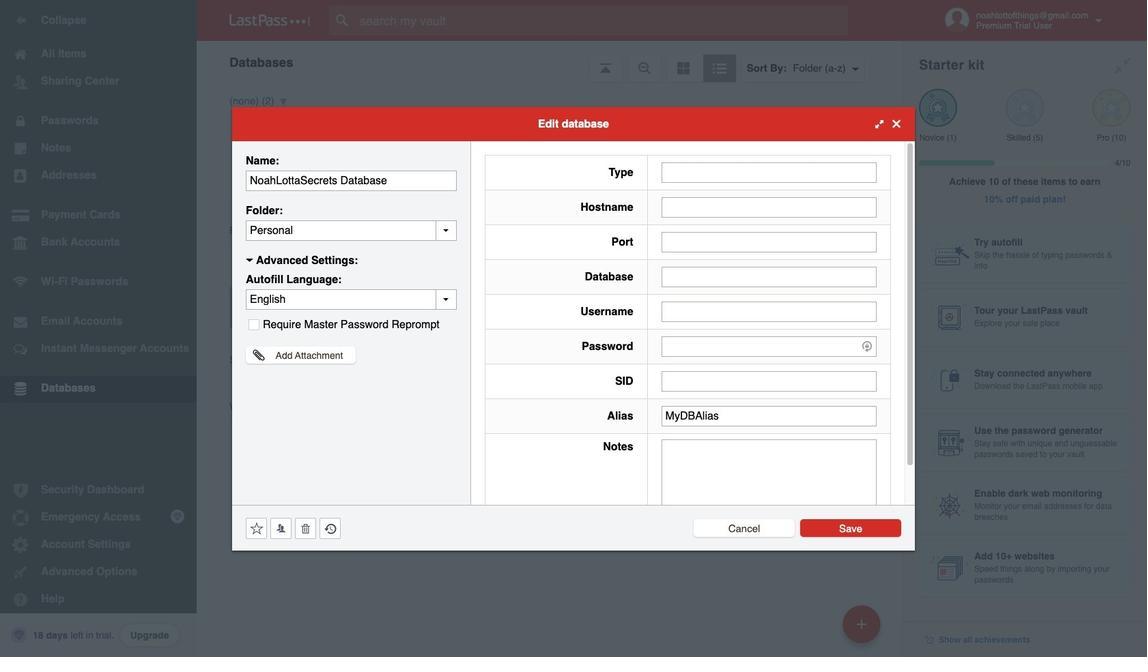 Task type: vqa. For each thing, say whether or not it's contained in the screenshot.
vault options navigation
yes



Task type: describe. For each thing, give the bounding box(es) containing it.
vault options navigation
[[197, 41, 903, 82]]

lastpass image
[[230, 14, 310, 27]]

Search search field
[[329, 5, 875, 36]]

search my vault text field
[[329, 5, 875, 36]]



Task type: locate. For each thing, give the bounding box(es) containing it.
None text field
[[246, 220, 457, 241], [662, 232, 877, 252], [662, 267, 877, 287], [662, 371, 877, 392], [662, 406, 877, 427], [246, 220, 457, 241], [662, 232, 877, 252], [662, 267, 877, 287], [662, 371, 877, 392], [662, 406, 877, 427]]

None password field
[[662, 337, 877, 357]]

dialog
[[232, 107, 916, 551]]

new item image
[[858, 620, 867, 630]]

new item navigation
[[838, 602, 890, 658]]

main navigation navigation
[[0, 0, 197, 658]]

None text field
[[662, 162, 877, 183], [246, 170, 457, 191], [662, 197, 877, 218], [662, 302, 877, 322], [662, 440, 877, 524], [662, 162, 877, 183], [246, 170, 457, 191], [662, 197, 877, 218], [662, 302, 877, 322], [662, 440, 877, 524]]



